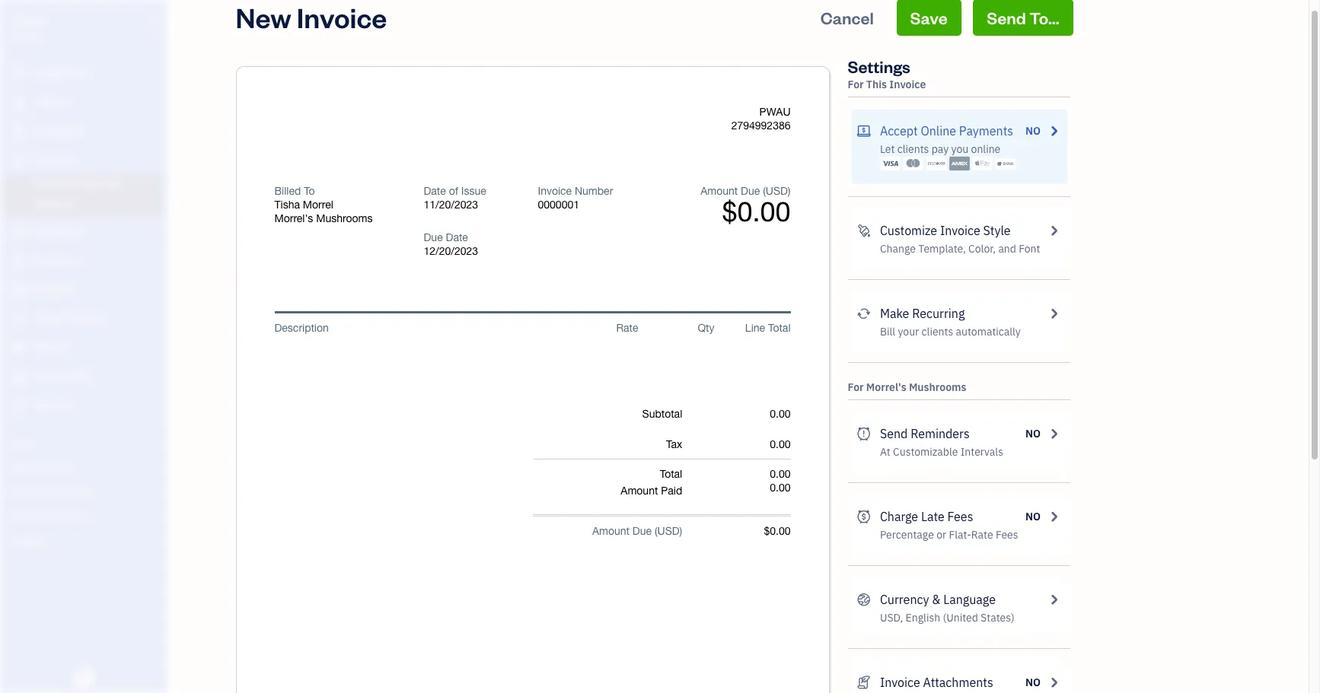 Task type: locate. For each thing, give the bounding box(es) containing it.
4 chevronright image from the top
[[1047, 674, 1061, 692]]

percentage
[[880, 529, 934, 542]]

currency & language
[[880, 593, 996, 608]]

1 horizontal spatial morrel's
[[867, 381, 907, 395]]

0 horizontal spatial total
[[660, 468, 683, 481]]

send reminders
[[880, 427, 970, 442]]

attachments
[[923, 676, 994, 691]]

for
[[848, 78, 864, 91], [848, 381, 864, 395]]

invoice right the this
[[890, 78, 926, 91]]

amount inside amount due ( usd ) $0.00
[[701, 185, 738, 197]]

tisha morrel morrel's mushrooms
[[275, 199, 373, 225]]

3 0.00 from the top
[[770, 468, 791, 481]]

billed
[[275, 185, 301, 197]]

invoice up change template, color, and font
[[941, 223, 981, 238]]

no for send reminders
[[1026, 427, 1041, 441]]

0 horizontal spatial morrel's
[[275, 212, 313, 225]]

apple pay image
[[973, 156, 993, 171]]

make
[[880, 306, 910, 321]]

2 no from the top
[[1026, 427, 1041, 441]]

1 horizontal spatial )
[[788, 185, 791, 197]]

1 horizontal spatial pwau
[[760, 106, 791, 118]]

recurring
[[913, 306, 965, 321]]

tisha
[[275, 199, 300, 211]]

3 chevronright image from the top
[[1047, 591, 1061, 609]]

payment image
[[10, 225, 28, 240]]

0 vertical spatial chevronright image
[[1047, 305, 1061, 323]]

send inside send to... "button"
[[987, 7, 1027, 28]]

due
[[741, 185, 760, 197], [424, 232, 443, 244], [633, 526, 652, 538]]

( down 2794992386
[[763, 185, 766, 197]]

0 horizontal spatial fees
[[948, 510, 974, 525]]

1 no from the top
[[1026, 124, 1041, 138]]

0 horizontal spatial rate
[[617, 322, 639, 334]]

main element
[[0, 0, 206, 694]]

2 horizontal spatial due
[[741, 185, 760, 197]]

font
[[1019, 242, 1041, 256]]

total right line
[[768, 322, 791, 334]]

0 horizontal spatial due
[[424, 232, 443, 244]]

report image
[[10, 398, 28, 414]]

1 vertical spatial pwau
[[760, 106, 791, 118]]

of
[[449, 185, 458, 197]]

send
[[987, 7, 1027, 28], [880, 427, 908, 442]]

currency
[[880, 593, 930, 608]]

0.00
[[770, 408, 791, 420], [770, 439, 791, 451], [770, 468, 791, 481], [770, 482, 791, 494]]

usd down 2794992386
[[766, 185, 788, 197]]

pwau 2794992386
[[732, 106, 791, 132]]

1 vertical spatial $0.00
[[764, 526, 791, 538]]

due for amount due ( usd )
[[633, 526, 652, 538]]

this
[[867, 78, 887, 91]]

3 chevronright image from the top
[[1047, 425, 1061, 443]]

0 horizontal spatial mushrooms
[[316, 212, 373, 225]]

2 vertical spatial due
[[633, 526, 652, 538]]

intervals
[[961, 446, 1004, 459]]

)
[[788, 185, 791, 197], [680, 526, 683, 538]]

) down paid
[[680, 526, 683, 538]]

0 vertical spatial fees
[[948, 510, 974, 525]]

1 vertical spatial rate
[[972, 529, 994, 542]]

billed to
[[275, 185, 315, 197]]

4 no from the top
[[1026, 676, 1041, 690]]

morrel's
[[275, 212, 313, 225], [867, 381, 907, 395]]

0 vertical spatial for
[[848, 78, 864, 91]]

latefees image
[[857, 508, 871, 526]]

chevronright image
[[1047, 305, 1061, 323], [1047, 508, 1061, 526], [1047, 591, 1061, 609]]

) down 2794992386
[[788, 185, 791, 197]]

mushrooms inside tisha morrel morrel's mushrooms
[[316, 212, 373, 225]]

flat-
[[949, 529, 972, 542]]

for left the this
[[848, 78, 864, 91]]

send for send to...
[[987, 7, 1027, 28]]

0 horizontal spatial usd
[[658, 526, 680, 538]]

amount due ( usd ) $0.00
[[701, 185, 791, 228]]

clients down recurring
[[922, 325, 954, 339]]

total amount paid
[[621, 468, 683, 497]]

amount due ( usd )
[[593, 526, 683, 538]]

1 vertical spatial fees
[[996, 529, 1019, 542]]

tax
[[666, 439, 683, 451]]

mastercard image
[[903, 156, 924, 171]]

( down total amount paid
[[655, 526, 658, 538]]

usd inside amount due ( usd ) $0.00
[[766, 185, 788, 197]]

pwau up 2794992386
[[760, 106, 791, 118]]

1 vertical spatial due
[[424, 232, 443, 244]]

send up at
[[880, 427, 908, 442]]

0 vertical spatial amount
[[701, 185, 738, 197]]

date left of
[[424, 185, 446, 197]]

color,
[[969, 242, 996, 256]]

1 horizontal spatial rate
[[972, 529, 994, 542]]

1 vertical spatial (
[[655, 526, 658, 538]]

1 vertical spatial usd
[[658, 526, 680, 538]]

at
[[880, 446, 891, 459]]

0 vertical spatial due
[[741, 185, 760, 197]]

qty
[[698, 322, 715, 334]]

mushrooms
[[316, 212, 373, 225], [909, 381, 967, 395]]

0 vertical spatial send
[[987, 7, 1027, 28]]

pwau up the owner
[[12, 14, 47, 29]]

morrel's inside tisha morrel morrel's mushrooms
[[275, 212, 313, 225]]

date
[[424, 185, 446, 197], [446, 232, 468, 244]]

dashboard image
[[10, 66, 28, 81]]

1 vertical spatial send
[[880, 427, 908, 442]]

1 chevronright image from the top
[[1047, 122, 1061, 140]]

accept online payments
[[880, 123, 1014, 139]]

fees right flat-
[[996, 529, 1019, 542]]

team members image
[[11, 462, 163, 474]]

0 vertical spatial pwau
[[12, 14, 47, 29]]

reminders
[[911, 427, 970, 442]]

timer image
[[10, 312, 28, 327]]

morrel's down tisha
[[275, 212, 313, 225]]

$0.00
[[722, 196, 791, 228], [764, 526, 791, 538]]

) inside amount due ( usd ) $0.00
[[788, 185, 791, 197]]

chevronright image for send reminders
[[1047, 425, 1061, 443]]

clients down accept
[[898, 142, 929, 156]]

1 vertical spatial clients
[[922, 325, 954, 339]]

pwau inside main element
[[12, 14, 47, 29]]

1 vertical spatial for
[[848, 381, 864, 395]]

bill
[[880, 325, 896, 339]]

for up latereminders "icon"
[[848, 381, 864, 395]]

client image
[[10, 95, 28, 110]]

1 vertical spatial amount
[[621, 485, 658, 497]]

customizable
[[893, 446, 958, 459]]

0.00 0.00
[[770, 468, 791, 494]]

12/20/2023 button
[[424, 244, 515, 258]]

expense image
[[10, 254, 28, 269]]

1 for from the top
[[848, 78, 864, 91]]

pwau inside pwau 2794992386
[[760, 106, 791, 118]]

1 horizontal spatial send
[[987, 7, 1027, 28]]

1 horizontal spatial due
[[633, 526, 652, 538]]

charge late fees
[[880, 510, 974, 525]]

total inside total amount paid
[[660, 468, 683, 481]]

usd
[[766, 185, 788, 197], [658, 526, 680, 538]]

american express image
[[950, 156, 970, 171]]

1 vertical spatial date
[[446, 232, 468, 244]]

pwau
[[12, 14, 47, 29], [760, 106, 791, 118]]

owner
[[12, 30, 40, 42]]

items and services image
[[11, 486, 163, 498]]

1 vertical spatial mushrooms
[[909, 381, 967, 395]]

0 vertical spatial total
[[768, 322, 791, 334]]

line total
[[746, 322, 791, 334]]

and
[[999, 242, 1017, 256]]

1 chevronright image from the top
[[1047, 305, 1061, 323]]

invoice image
[[10, 153, 28, 168]]

description
[[275, 322, 329, 334]]

style
[[984, 223, 1011, 238]]

0 horizontal spatial )
[[680, 526, 683, 538]]

1 0.00 from the top
[[770, 408, 791, 420]]

due date 12/20/2023
[[424, 232, 478, 257]]

morrel's up latereminders "icon"
[[867, 381, 907, 395]]

onlinesales image
[[857, 122, 871, 140]]

2 0.00 from the top
[[770, 439, 791, 451]]

chevronright image for accept online payments
[[1047, 122, 1061, 140]]

change template, color, and font
[[880, 242, 1041, 256]]

0 vertical spatial mushrooms
[[316, 212, 373, 225]]

online
[[971, 142, 1001, 156]]

0 vertical spatial morrel's
[[275, 212, 313, 225]]

fees
[[948, 510, 974, 525], [996, 529, 1019, 542]]

Enter an Invoice # text field
[[538, 199, 581, 211]]

total up paid
[[660, 468, 683, 481]]

chevronright image for currency & language
[[1047, 591, 1061, 609]]

date up 12/20/2023
[[446, 232, 468, 244]]

0 vertical spatial $0.00
[[722, 196, 791, 228]]

2 vertical spatial amount
[[593, 526, 630, 538]]

send left to...
[[987, 7, 1027, 28]]

0 vertical spatial usd
[[766, 185, 788, 197]]

3 no from the top
[[1026, 510, 1041, 524]]

1 vertical spatial )
[[680, 526, 683, 538]]

fees up flat-
[[948, 510, 974, 525]]

0 vertical spatial )
[[788, 185, 791, 197]]

chevronright image
[[1047, 122, 1061, 140], [1047, 222, 1061, 240], [1047, 425, 1061, 443], [1047, 674, 1061, 692]]

mushrooms down "morrel"
[[316, 212, 373, 225]]

clients
[[898, 142, 929, 156], [922, 325, 954, 339]]

make recurring
[[880, 306, 965, 321]]

0 horizontal spatial pwau
[[12, 14, 47, 29]]

2 for from the top
[[848, 381, 864, 395]]

0 horizontal spatial send
[[880, 427, 908, 442]]

) for amount due ( usd )
[[680, 526, 683, 538]]

latereminders image
[[857, 425, 871, 443]]

rate
[[617, 322, 639, 334], [972, 529, 994, 542]]

( for amount due ( usd ) $0.00
[[763, 185, 766, 197]]

(
[[763, 185, 766, 197], [655, 526, 658, 538]]

usd down paid
[[658, 526, 680, 538]]

1 horizontal spatial usd
[[766, 185, 788, 197]]

cancel button
[[807, 0, 888, 36]]

due up 12/20/2023
[[424, 232, 443, 244]]

customize
[[880, 223, 938, 238]]

1 vertical spatial chevronright image
[[1047, 508, 1061, 526]]

1 vertical spatial total
[[660, 468, 683, 481]]

you
[[952, 142, 969, 156]]

0 horizontal spatial (
[[655, 526, 658, 538]]

usd for amount due ( usd )
[[658, 526, 680, 538]]

2 vertical spatial chevronright image
[[1047, 591, 1061, 609]]

due down 2794992386
[[741, 185, 760, 197]]

( inside amount due ( usd ) $0.00
[[763, 185, 766, 197]]

1 horizontal spatial (
[[763, 185, 766, 197]]

due down total amount paid
[[633, 526, 652, 538]]

at customizable intervals
[[880, 446, 1004, 459]]

total
[[768, 322, 791, 334], [660, 468, 683, 481]]

due inside amount due ( usd ) $0.00
[[741, 185, 760, 197]]

percentage or flat-rate fees
[[880, 529, 1019, 542]]

line
[[746, 322, 765, 334]]

english
[[906, 612, 941, 625]]

amount
[[701, 185, 738, 197], [621, 485, 658, 497], [593, 526, 630, 538]]

0 vertical spatial (
[[763, 185, 766, 197]]

send for send reminders
[[880, 427, 908, 442]]

mushrooms up reminders
[[909, 381, 967, 395]]

amount inside total amount paid
[[621, 485, 658, 497]]

chevronright image for make recurring
[[1047, 305, 1061, 323]]

2 chevronright image from the top
[[1047, 508, 1061, 526]]



Task type: describe. For each thing, give the bounding box(es) containing it.
settings
[[848, 56, 911, 77]]

chevronright image for invoice attachments
[[1047, 674, 1061, 692]]

invoice right invoices image
[[880, 676, 921, 691]]

no for invoice attachments
[[1026, 676, 1041, 690]]

0 vertical spatial date
[[424, 185, 446, 197]]

let clients pay you online
[[880, 142, 1001, 156]]

pwau for pwau 2794992386
[[760, 106, 791, 118]]

save button
[[897, 0, 962, 36]]

usd,
[[880, 612, 904, 625]]

online
[[921, 123, 957, 139]]

due for amount due ( usd ) $0.00
[[741, 185, 760, 197]]

4 0.00 from the top
[[770, 482, 791, 494]]

save
[[911, 7, 948, 28]]

send to... button
[[974, 0, 1074, 36]]

invoice inside settings for this invoice
[[890, 78, 926, 91]]

&
[[932, 593, 941, 608]]

1 horizontal spatial mushrooms
[[909, 381, 967, 395]]

2 chevronright image from the top
[[1047, 222, 1061, 240]]

charge
[[880, 510, 919, 525]]

your
[[898, 325, 919, 339]]

bank connections image
[[11, 510, 163, 522]]

paid
[[661, 485, 683, 497]]

project image
[[10, 283, 28, 298]]

date of issue
[[424, 185, 486, 197]]

estimate image
[[10, 124, 28, 139]]

money image
[[10, 340, 28, 356]]

issue
[[461, 185, 486, 197]]

1 horizontal spatial fees
[[996, 529, 1019, 542]]

customize invoice style
[[880, 223, 1011, 238]]

change
[[880, 242, 916, 256]]

for morrel's mushrooms
[[848, 381, 967, 395]]

amount for amount due ( usd ) $0.00
[[701, 185, 738, 197]]

0 vertical spatial clients
[[898, 142, 929, 156]]

template,
[[919, 242, 966, 256]]

no for charge late fees
[[1026, 510, 1041, 524]]

settings image
[[11, 535, 163, 547]]

2794992386
[[732, 120, 791, 132]]

currencyandlanguage image
[[857, 591, 871, 609]]

amount for amount due ( usd )
[[593, 526, 630, 538]]

automatically
[[956, 325, 1021, 339]]

states)
[[981, 612, 1015, 625]]

apps image
[[11, 437, 163, 449]]

morrel
[[303, 199, 333, 211]]

subtotal
[[643, 408, 683, 420]]

invoice up enter an invoice # text field
[[538, 185, 572, 197]]

usd for amount due ( usd ) $0.00
[[766, 185, 788, 197]]

(united
[[943, 612, 979, 625]]

discover image
[[927, 156, 947, 171]]

1 horizontal spatial total
[[768, 322, 791, 334]]

or
[[937, 529, 947, 542]]

bill your clients automatically
[[880, 325, 1021, 339]]

pwau for pwau owner
[[12, 14, 47, 29]]

number
[[575, 185, 613, 197]]

bank image
[[996, 156, 1016, 171]]

0 vertical spatial rate
[[617, 322, 639, 334]]

) for amount due ( usd ) $0.00
[[788, 185, 791, 197]]

let
[[880, 142, 895, 156]]

invoice number
[[538, 185, 613, 197]]

12/20/2023
[[424, 245, 478, 257]]

freshbooks image
[[72, 669, 96, 688]]

cancel
[[821, 7, 874, 28]]

chevronright image for no
[[1047, 508, 1061, 526]]

Issue date in MM/DD/YYYY format text field
[[424, 199, 515, 211]]

$0.00 inside amount due ( usd ) $0.00
[[722, 196, 791, 228]]

paintbrush image
[[857, 222, 871, 240]]

( for amount due ( usd )
[[655, 526, 658, 538]]

for inside settings for this invoice
[[848, 78, 864, 91]]

pay
[[932, 142, 949, 156]]

language
[[944, 593, 996, 608]]

due inside due date 12/20/2023
[[424, 232, 443, 244]]

no for accept online payments
[[1026, 124, 1041, 138]]

date inside due date 12/20/2023
[[446, 232, 468, 244]]

to...
[[1030, 7, 1060, 28]]

visa image
[[880, 156, 901, 171]]

accept
[[880, 123, 918, 139]]

payments
[[960, 123, 1014, 139]]

chart image
[[10, 369, 28, 385]]

to
[[304, 185, 315, 197]]

settings for this invoice
[[848, 56, 926, 91]]

usd, english (united states)
[[880, 612, 1015, 625]]

late
[[921, 510, 945, 525]]

invoice attachments
[[880, 676, 994, 691]]

send to...
[[987, 7, 1060, 28]]

1 vertical spatial morrel's
[[867, 381, 907, 395]]

pwau owner
[[12, 14, 47, 42]]

invoices image
[[857, 674, 871, 692]]

refresh image
[[857, 305, 871, 323]]



Task type: vqa. For each thing, say whether or not it's contained in the screenshot.
the money icon
yes



